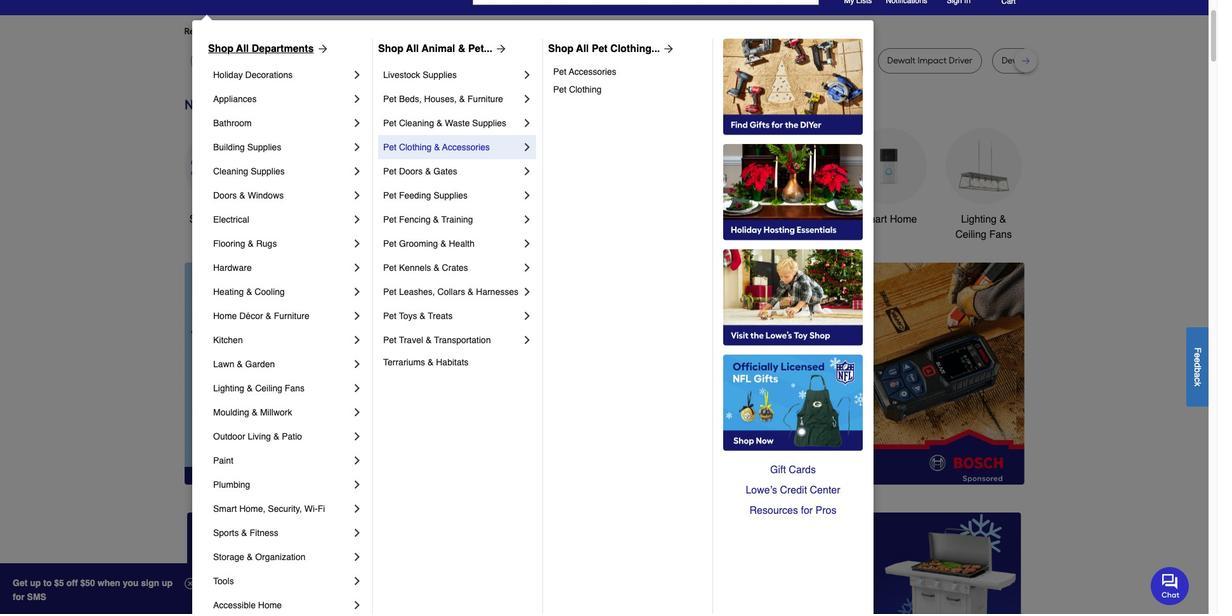 Task type: vqa. For each thing, say whether or not it's contained in the screenshot.
second 1 from the left
no



Task type: locate. For each thing, give the bounding box(es) containing it.
outdoor tools & equipment
[[662, 214, 735, 240]]

for inside 'resources for pros' link
[[801, 505, 813, 517]]

supplies up windows at the top left of page
[[251, 166, 285, 176]]

shop all departments link
[[208, 41, 329, 56]]

1 vertical spatial lighting & ceiling fans link
[[213, 376, 351, 400]]

dewalt
[[200, 55, 228, 66], [258, 55, 286, 66], [334, 55, 362, 66], [421, 55, 449, 66], [729, 55, 757, 66], [887, 55, 916, 66], [1002, 55, 1030, 66]]

0 vertical spatial cleaning
[[399, 118, 434, 128]]

clothing...
[[610, 43, 660, 55]]

chevron right image for bathroom
[[351, 117, 364, 129]]

1 shop from the left
[[208, 43, 234, 55]]

1 horizontal spatial home
[[258, 600, 282, 610]]

supplies
[[423, 70, 457, 80], [472, 118, 506, 128], [247, 142, 281, 152], [251, 166, 285, 176], [434, 190, 468, 201]]

outdoor for outdoor living & patio
[[213, 431, 245, 442]]

cleaning down building
[[213, 166, 248, 176]]

Search Query text field
[[473, 0, 761, 4]]

&
[[458, 43, 465, 55], [459, 94, 465, 104], [437, 118, 443, 128], [434, 142, 440, 152], [425, 166, 431, 176], [239, 190, 245, 201], [728, 214, 735, 225], [1000, 214, 1006, 225], [433, 214, 439, 225], [248, 239, 254, 249], [441, 239, 446, 249], [434, 263, 440, 273], [246, 287, 252, 297], [468, 287, 474, 297], [266, 311, 271, 321], [420, 311, 426, 321], [426, 335, 432, 345], [428, 357, 434, 367], [237, 359, 243, 369], [247, 383, 253, 393], [252, 407, 258, 418], [273, 431, 279, 442], [241, 528, 247, 538], [247, 552, 253, 562]]

arrow right image
[[314, 43, 329, 55], [493, 43, 508, 55], [660, 43, 675, 55], [1001, 374, 1014, 386]]

chevron right image for pet cleaning & waste supplies
[[521, 117, 534, 129]]

0 horizontal spatial up
[[30, 578, 41, 588]]

supplies for livestock supplies
[[423, 70, 457, 80]]

0 vertical spatial ceiling
[[956, 229, 987, 240]]

cleaning
[[399, 118, 434, 128], [213, 166, 248, 176]]

chevron right image for holiday decorations
[[351, 69, 364, 81]]

0 horizontal spatial ceiling
[[255, 383, 282, 393]]

1 e from the top
[[1193, 353, 1203, 358]]

chevron right image for outdoor living & patio
[[351, 430, 364, 443]]

for inside more suggestions for you "link"
[[399, 26, 411, 37]]

2 you from the left
[[413, 26, 427, 37]]

shop down recommended
[[208, 43, 234, 55]]

4 dewalt from the left
[[421, 55, 449, 66]]

dewalt for dewalt drill bit set
[[1002, 55, 1030, 66]]

lighting
[[961, 214, 997, 225], [213, 383, 244, 393]]

pros
[[816, 505, 837, 517]]

dewalt drill bit
[[334, 55, 391, 66]]

for left pros
[[801, 505, 813, 517]]

smart inside smart home link
[[860, 214, 887, 225]]

pet
[[592, 43, 608, 55], [553, 67, 567, 77], [553, 84, 567, 95], [383, 94, 397, 104], [383, 118, 397, 128], [383, 142, 397, 152], [383, 166, 397, 176], [383, 190, 397, 201], [383, 214, 397, 225], [383, 239, 397, 249], [383, 263, 397, 273], [383, 287, 397, 297], [383, 311, 397, 321], [383, 335, 397, 345]]

clothing up pet doors & gates on the left of the page
[[399, 142, 432, 152]]

shop these last-minute gifts. $99 or less. quantities are limited and won't last. image
[[184, 263, 389, 485]]

home décor & furniture
[[213, 311, 309, 321]]

decorations
[[245, 70, 293, 80], [481, 229, 535, 240]]

furniture up waste
[[468, 94, 503, 104]]

1 horizontal spatial smart
[[860, 214, 887, 225]]

pet fencing & training
[[383, 214, 473, 225]]

doors up shop all deals
[[213, 190, 237, 201]]

0 horizontal spatial shop
[[208, 43, 234, 55]]

0 horizontal spatial decorations
[[245, 70, 293, 80]]

impact for impact driver
[[803, 55, 832, 66]]

kitchen
[[213, 335, 243, 345]]

1 up from the left
[[30, 578, 41, 588]]

pet up pet doors & gates on the left of the page
[[383, 142, 397, 152]]

1 vertical spatial fans
[[285, 383, 305, 393]]

doors
[[399, 166, 423, 176], [213, 190, 237, 201]]

2 shop from the left
[[378, 43, 404, 55]]

0 horizontal spatial accessories
[[442, 142, 490, 152]]

cleaning down beds,
[[399, 118, 434, 128]]

furniture down heating & cooling "link"
[[274, 311, 309, 321]]

pet doors & gates link
[[383, 159, 521, 183]]

scroll to item #5 image
[[777, 462, 807, 467]]

0 horizontal spatial clothing
[[399, 142, 432, 152]]

tools down storage
[[213, 576, 234, 586]]

travel
[[399, 335, 423, 345]]

lowe's credit center link
[[723, 480, 863, 501]]

terrariums & habitats link
[[383, 352, 534, 372]]

outdoor inside outdoor tools & equipment
[[662, 214, 699, 225]]

pet left grooming
[[383, 239, 397, 249]]

pet left travel
[[383, 335, 397, 345]]

1 vertical spatial bathroom
[[771, 214, 815, 225]]

arrow right image for shop all animal & pet...
[[493, 43, 508, 55]]

up to 30 percent off select grills and accessories. image
[[757, 513, 1022, 614]]

pet for pet kennels & crates
[[383, 263, 397, 273]]

chevron right image for smart home, security, wi-fi
[[351, 503, 364, 515]]

0 vertical spatial accessories
[[569, 67, 617, 77]]

outdoor up equipment
[[662, 214, 699, 225]]

shop up impact driver bit at top left
[[548, 43, 574, 55]]

sports & fitness
[[213, 528, 278, 538]]

1 you from the left
[[300, 26, 315, 37]]

1 vertical spatial doors
[[213, 190, 237, 201]]

arrow right image inside 'shop all departments' link
[[314, 43, 329, 55]]

supplies right waste
[[472, 118, 506, 128]]

heating & cooling
[[213, 287, 285, 297]]

pet left fencing
[[383, 214, 397, 225]]

0 horizontal spatial fans
[[285, 383, 305, 393]]

get up to 2 free select tools or batteries when you buy 1 with select purchases. image
[[187, 513, 452, 614]]

impact driver bit
[[506, 55, 573, 66]]

1 horizontal spatial you
[[413, 26, 427, 37]]

security,
[[268, 504, 302, 514]]

you for recommended searches for you
[[300, 26, 315, 37]]

3 shop from the left
[[548, 43, 574, 55]]

you for more suggestions for you
[[413, 26, 427, 37]]

pet kennels & crates
[[383, 263, 468, 273]]

chevron right image for building supplies
[[351, 141, 364, 154]]

pet grooming & health link
[[383, 232, 521, 256]]

up right sign
[[162, 578, 173, 588]]

hardware link
[[213, 256, 351, 280]]

$50
[[80, 578, 95, 588]]

f
[[1193, 347, 1203, 353]]

1 vertical spatial furniture
[[274, 311, 309, 321]]

heating
[[213, 287, 244, 297]]

4 drill from the left
[[1032, 55, 1047, 66]]

1 vertical spatial cleaning
[[213, 166, 248, 176]]

2 driver from the left
[[834, 55, 858, 66]]

garden
[[245, 359, 275, 369]]

pet for pet beds, houses, & furniture
[[383, 94, 397, 104]]

crates
[[442, 263, 468, 273]]

plumbing
[[213, 480, 250, 490]]

all down recommended searches for you
[[236, 43, 249, 55]]

livestock supplies
[[383, 70, 457, 80]]

0 horizontal spatial smart
[[213, 504, 237, 514]]

chevron right image
[[521, 69, 534, 81], [351, 93, 364, 105], [351, 117, 364, 129], [521, 117, 534, 129], [351, 189, 364, 202], [521, 213, 534, 226], [351, 237, 364, 250], [351, 286, 364, 298], [521, 286, 534, 298], [521, 310, 534, 322], [521, 334, 534, 346], [351, 358, 364, 371], [351, 430, 364, 443], [351, 478, 364, 491], [351, 503, 364, 515], [351, 551, 364, 563], [351, 575, 364, 588], [351, 599, 364, 612]]

0 horizontal spatial outdoor
[[213, 431, 245, 442]]

1 horizontal spatial accessories
[[569, 67, 617, 77]]

pet kennels & crates link
[[383, 256, 521, 280]]

1 horizontal spatial outdoor
[[662, 214, 699, 225]]

e up the d
[[1193, 353, 1203, 358]]

1 horizontal spatial ceiling
[[956, 229, 987, 240]]

1 vertical spatial outdoor
[[213, 431, 245, 442]]

driver for impact driver bit
[[537, 55, 561, 66]]

1 vertical spatial lighting & ceiling fans
[[213, 383, 305, 393]]

& inside 'lighting & ceiling fans'
[[1000, 214, 1006, 225]]

storage & organization link
[[213, 545, 351, 569]]

health
[[449, 239, 475, 249]]

smart for smart home, security, wi-fi
[[213, 504, 237, 514]]

2 up from the left
[[162, 578, 173, 588]]

smart inside the "smart home, security, wi-fi" link
[[213, 504, 237, 514]]

0 vertical spatial lighting & ceiling fans
[[956, 214, 1012, 240]]

pet for pet leashes, collars & harnesses
[[383, 287, 397, 297]]

doors up 'feeding'
[[399, 166, 423, 176]]

dewalt drill
[[729, 55, 774, 66]]

bathroom
[[213, 118, 252, 128], [771, 214, 815, 225]]

0 vertical spatial doors
[[399, 166, 423, 176]]

2 horizontal spatial tools
[[701, 214, 725, 225]]

all right shop
[[216, 214, 227, 225]]

2 dewalt from the left
[[258, 55, 286, 66]]

pet down livestock
[[383, 118, 397, 128]]

e
[[1193, 353, 1203, 358], [1193, 358, 1203, 363]]

pet left the kennels
[[383, 263, 397, 273]]

you left 'more'
[[300, 26, 315, 37]]

home,
[[239, 504, 266, 514]]

7 dewalt from the left
[[1002, 55, 1030, 66]]

0 horizontal spatial home
[[213, 311, 237, 321]]

decorations down christmas
[[481, 229, 535, 240]]

0 horizontal spatial bathroom
[[213, 118, 252, 128]]

1 vertical spatial tools link
[[213, 569, 351, 593]]

1 drill from the left
[[364, 55, 379, 66]]

0 vertical spatial lighting & ceiling fans link
[[946, 128, 1022, 242]]

decorations down dewalt tool
[[245, 70, 293, 80]]

shop inside 'shop all departments' link
[[208, 43, 234, 55]]

you up shop all animal & pet...
[[413, 26, 427, 37]]

holiday
[[213, 70, 243, 80]]

0 horizontal spatial tools link
[[213, 569, 351, 593]]

1 vertical spatial accessories
[[442, 142, 490, 152]]

2 horizontal spatial home
[[890, 214, 917, 225]]

building supplies link
[[213, 135, 351, 159]]

bit
[[381, 55, 391, 66], [451, 55, 461, 66], [563, 55, 573, 66], [619, 55, 630, 66], [674, 55, 684, 66], [1049, 55, 1060, 66]]

1 bit from the left
[[381, 55, 391, 66]]

2 set from the left
[[632, 55, 645, 66]]

home inside smart home link
[[890, 214, 917, 225]]

2 bit from the left
[[451, 55, 461, 66]]

accessible
[[213, 600, 256, 610]]

accessories down waste
[[442, 142, 490, 152]]

1 horizontal spatial up
[[162, 578, 173, 588]]

0 horizontal spatial impact
[[506, 55, 535, 66]]

1 vertical spatial decorations
[[481, 229, 535, 240]]

1 horizontal spatial impact
[[803, 55, 832, 66]]

0 vertical spatial smart
[[860, 214, 887, 225]]

5 dewalt from the left
[[729, 55, 757, 66]]

1 vertical spatial home
[[213, 311, 237, 321]]

1 horizontal spatial driver
[[834, 55, 858, 66]]

clothing for pet clothing & accessories
[[399, 142, 432, 152]]

pet left leashes, on the left of the page
[[383, 287, 397, 297]]

1 horizontal spatial doors
[[399, 166, 423, 176]]

clothing inside pet clothing 'link'
[[569, 84, 602, 95]]

supplies down the dewalt bit set
[[423, 70, 457, 80]]

arrow right image for shop all pet clothing...
[[660, 43, 675, 55]]

all left animal
[[406, 43, 419, 55]]

tools up equipment
[[701, 214, 725, 225]]

0 horizontal spatial doors
[[213, 190, 237, 201]]

& inside "link"
[[246, 287, 252, 297]]

pet toys & treats link
[[383, 304, 521, 328]]

0 vertical spatial lighting
[[961, 214, 997, 225]]

recommended searches for you
[[184, 26, 315, 37]]

pet for pet clothing & accessories
[[383, 142, 397, 152]]

visit the lowe's toy shop. image
[[723, 249, 863, 346]]

pet clothing & accessories link
[[383, 135, 521, 159]]

2 vertical spatial home
[[258, 600, 282, 610]]

fencing
[[399, 214, 431, 225]]

all up pet accessories
[[576, 43, 589, 55]]

0 horizontal spatial you
[[300, 26, 315, 37]]

resources for pros
[[750, 505, 837, 517]]

0 vertical spatial furniture
[[468, 94, 503, 104]]

pet left 'feeding'
[[383, 190, 397, 201]]

electrical
[[213, 214, 249, 225]]

clothing inside pet clothing & accessories link
[[399, 142, 432, 152]]

pet up pet feeding supplies
[[383, 166, 397, 176]]

chevron right image for appliances
[[351, 93, 364, 105]]

shop inside shop all animal & pet... link
[[378, 43, 404, 55]]

3 impact from the left
[[918, 55, 947, 66]]

tools down 'feeding'
[[401, 214, 425, 225]]

chevron right image for hardware
[[351, 261, 364, 274]]

0 horizontal spatial lighting
[[213, 383, 244, 393]]

chevron right image for pet grooming & health
[[521, 237, 534, 250]]

1 dewalt from the left
[[200, 55, 228, 66]]

1 horizontal spatial decorations
[[481, 229, 535, 240]]

1 horizontal spatial tools
[[401, 214, 425, 225]]

1 horizontal spatial fans
[[989, 229, 1012, 240]]

pet down impact driver bit at top left
[[553, 67, 567, 77]]

chevron right image for livestock supplies
[[521, 69, 534, 81]]

0 vertical spatial bathroom
[[213, 118, 252, 128]]

chevron right image for pet beds, houses, & furniture
[[521, 93, 534, 105]]

chevron right image for pet kennels & crates
[[521, 261, 534, 274]]

pet left toys
[[383, 311, 397, 321]]

b
[[1193, 368, 1203, 373]]

dewalt for dewalt drill bit
[[334, 55, 362, 66]]

1 horizontal spatial clothing
[[569, 84, 602, 95]]

bathroom link
[[213, 111, 351, 135], [755, 128, 832, 227]]

shop for shop all pet clothing...
[[548, 43, 574, 55]]

advertisement region
[[410, 263, 1024, 487]]

1 horizontal spatial bathroom
[[771, 214, 815, 225]]

outdoor
[[662, 214, 699, 225], [213, 431, 245, 442]]

6 dewalt from the left
[[887, 55, 916, 66]]

sports
[[213, 528, 239, 538]]

pet clothing & accessories
[[383, 142, 490, 152]]

4 bit from the left
[[619, 55, 630, 66]]

pet toys & treats
[[383, 311, 453, 321]]

accessories up pet clothing
[[569, 67, 617, 77]]

pet left beds,
[[383, 94, 397, 104]]

drill
[[364, 55, 379, 66], [602, 55, 617, 66], [759, 55, 774, 66], [1032, 55, 1047, 66]]

1 vertical spatial smart
[[213, 504, 237, 514]]

1 driver from the left
[[537, 55, 561, 66]]

chevron right image
[[351, 69, 364, 81], [521, 93, 534, 105], [351, 141, 364, 154], [521, 141, 534, 154], [351, 165, 364, 178], [521, 165, 534, 178], [521, 189, 534, 202], [351, 213, 364, 226], [521, 237, 534, 250], [351, 261, 364, 274], [521, 261, 534, 274], [351, 310, 364, 322], [351, 334, 364, 346], [351, 382, 364, 395], [351, 406, 364, 419], [351, 454, 364, 467], [351, 527, 364, 539]]

pet fencing & training link
[[383, 207, 521, 232]]

chevron right image for pet travel & transportation
[[521, 334, 534, 346]]

2 impact from the left
[[803, 55, 832, 66]]

for inside get up to $5 off $50 when you sign up for sms
[[13, 592, 25, 602]]

ceiling
[[956, 229, 987, 240], [255, 383, 282, 393]]

3 dewalt from the left
[[334, 55, 362, 66]]

pet for pet fencing & training
[[383, 214, 397, 225]]

find gifts for the diyer. image
[[723, 39, 863, 135]]

3 driver from the left
[[949, 55, 973, 66]]

0 horizontal spatial tools
[[213, 576, 234, 586]]

0 horizontal spatial driver
[[537, 55, 561, 66]]

pet inside 'link'
[[553, 84, 567, 95]]

0 vertical spatial fans
[[989, 229, 1012, 240]]

dewalt for dewalt drill
[[729, 55, 757, 66]]

2 horizontal spatial shop
[[548, 43, 574, 55]]

arrow right image inside shop all pet clothing... link
[[660, 43, 675, 55]]

outdoor down moulding
[[213, 431, 245, 442]]

pet leashes, collars & harnesses
[[383, 287, 519, 297]]

chevron right image for electrical
[[351, 213, 364, 226]]

you inside more suggestions for you "link"
[[413, 26, 427, 37]]

resources
[[750, 505, 798, 517]]

1 horizontal spatial bathroom link
[[755, 128, 832, 227]]

supplies up cleaning supplies
[[247, 142, 281, 152]]

0 horizontal spatial furniture
[[274, 311, 309, 321]]

arrow right image for shop all departments
[[314, 43, 329, 55]]

chevron right image for storage & organization
[[351, 551, 364, 563]]

recommended searches for you heading
[[184, 25, 1024, 38]]

building supplies
[[213, 142, 281, 152]]

None search field
[[473, 0, 819, 17]]

1 horizontal spatial tools link
[[375, 128, 451, 227]]

$5
[[54, 578, 64, 588]]

& inside "link"
[[420, 311, 426, 321]]

chevron right image for plumbing
[[351, 478, 364, 491]]

shop inside shop all pet clothing... link
[[548, 43, 574, 55]]

1 horizontal spatial shop
[[378, 43, 404, 55]]

flooring
[[213, 239, 245, 249]]

chevron right image for sports & fitness
[[351, 527, 364, 539]]

flooring & rugs link
[[213, 232, 351, 256]]

2 drill from the left
[[602, 55, 617, 66]]

for down get
[[13, 592, 25, 602]]

arrow right image inside shop all animal & pet... link
[[493, 43, 508, 55]]

clothing down pet accessories
[[569, 84, 602, 95]]

pet travel & transportation
[[383, 335, 491, 345]]

outdoor living & patio link
[[213, 424, 351, 449]]

home inside 'accessible home' link
[[258, 600, 282, 610]]

pet accessories
[[553, 67, 617, 77]]

0 vertical spatial tools link
[[375, 128, 451, 227]]

lowe's
[[746, 485, 777, 496]]

2 horizontal spatial driver
[[949, 55, 973, 66]]

0 vertical spatial decorations
[[245, 70, 293, 80]]

all for deals
[[216, 214, 227, 225]]

gift cards link
[[723, 460, 863, 480]]

0 horizontal spatial lighting & ceiling fans
[[213, 383, 305, 393]]

1 impact from the left
[[506, 55, 535, 66]]

chevron right image for moulding & millwork
[[351, 406, 364, 419]]

3 drill from the left
[[759, 55, 774, 66]]

shop for shop all departments
[[208, 43, 234, 55]]

shop
[[208, 43, 234, 55], [378, 43, 404, 55], [548, 43, 574, 55]]

new deals every day during 25 days of deals image
[[184, 94, 1024, 115]]

home for smart home
[[890, 214, 917, 225]]

more suggestions for you link
[[325, 25, 438, 38]]

plumbing link
[[213, 473, 351, 497]]

2 horizontal spatial impact
[[918, 55, 947, 66]]

credit
[[780, 485, 807, 496]]

moulding
[[213, 407, 249, 418]]

gift cards
[[770, 464, 816, 476]]

1 vertical spatial clothing
[[399, 142, 432, 152]]

leashes,
[[399, 287, 435, 297]]

shop down more suggestions for you "link" on the top of the page
[[378, 43, 404, 55]]

0 vertical spatial outdoor
[[662, 214, 699, 225]]

0 vertical spatial home
[[890, 214, 917, 225]]

up left to
[[30, 578, 41, 588]]

for right the suggestions at the left top of page
[[399, 26, 411, 37]]

transportation
[[434, 335, 491, 345]]

e up b on the right of the page
[[1193, 358, 1203, 363]]

pet down pet accessories
[[553, 84, 567, 95]]

to
[[43, 578, 52, 588]]

lowe's credit center
[[746, 485, 840, 496]]

for up departments
[[286, 26, 298, 37]]

0 vertical spatial clothing
[[569, 84, 602, 95]]

outdoor for outdoor tools & equipment
[[662, 214, 699, 225]]

1 vertical spatial ceiling
[[255, 383, 282, 393]]



Task type: describe. For each thing, give the bounding box(es) containing it.
chevron right image for pet clothing & accessories
[[521, 141, 534, 154]]

pet beds, houses, & furniture link
[[383, 87, 521, 111]]

cleaning supplies
[[213, 166, 285, 176]]

3 bit from the left
[[563, 55, 573, 66]]

0 horizontal spatial lighting & ceiling fans link
[[213, 376, 351, 400]]

tool
[[288, 55, 304, 66]]

harnesses
[[476, 287, 519, 297]]

pet doors & gates
[[383, 166, 457, 176]]

rugs
[[256, 239, 277, 249]]

supplies for building supplies
[[247, 142, 281, 152]]

center
[[810, 485, 840, 496]]

chevron right image for pet doors & gates
[[521, 165, 534, 178]]

organization
[[255, 552, 306, 562]]

more
[[325, 26, 346, 37]]

dewalt for dewalt tool
[[258, 55, 286, 66]]

chat invite button image
[[1151, 566, 1190, 605]]

decorations for holiday
[[245, 70, 293, 80]]

dewalt impact driver
[[887, 55, 973, 66]]

chevron right image for pet feeding supplies
[[521, 189, 534, 202]]

cooling
[[255, 287, 285, 297]]

smart home, security, wi-fi
[[213, 504, 325, 514]]

pet for pet accessories
[[553, 67, 567, 77]]

chevron right image for flooring & rugs
[[351, 237, 364, 250]]

kennels
[[399, 263, 431, 273]]

shop all deals link
[[184, 128, 260, 227]]

training
[[441, 214, 473, 225]]

& inside 'link'
[[241, 528, 247, 538]]

chevron right image for paint
[[351, 454, 364, 467]]

décor
[[239, 311, 263, 321]]

6 bit from the left
[[1049, 55, 1060, 66]]

1 horizontal spatial lighting & ceiling fans
[[956, 214, 1012, 240]]

supplies for cleaning supplies
[[251, 166, 285, 176]]

all for departments
[[236, 43, 249, 55]]

chevron right image for pet leashes, collars & harnesses
[[521, 286, 534, 298]]

smart for smart home
[[860, 214, 887, 225]]

fans inside 'lighting & ceiling fans'
[[989, 229, 1012, 240]]

1 horizontal spatial cleaning
[[399, 118, 434, 128]]

c
[[1193, 377, 1203, 382]]

searches
[[247, 26, 285, 37]]

sms
[[27, 592, 46, 602]]

lawn & garden link
[[213, 352, 351, 376]]

1 horizontal spatial furniture
[[468, 94, 503, 104]]

holiday decorations link
[[213, 63, 351, 87]]

chevron right image for lawn & garden
[[351, 358, 364, 371]]

pet feeding supplies link
[[383, 183, 521, 207]]

0 horizontal spatial cleaning
[[213, 166, 248, 176]]

collars
[[438, 287, 465, 297]]

chevron right image for doors & windows
[[351, 189, 364, 202]]

scroll to item #2 element
[[683, 461, 716, 468]]

cards
[[789, 464, 816, 476]]

pet for pet cleaning & waste supplies
[[383, 118, 397, 128]]

sign
[[141, 578, 159, 588]]

pet cleaning & waste supplies
[[383, 118, 506, 128]]

terrariums
[[383, 357, 425, 367]]

driver for impact driver
[[834, 55, 858, 66]]

1 horizontal spatial lighting & ceiling fans link
[[946, 128, 1022, 242]]

drill for dewalt drill bit set
[[1032, 55, 1047, 66]]

4 set from the left
[[1062, 55, 1075, 66]]

outdoor living & patio
[[213, 431, 302, 442]]

dewalt bit set
[[421, 55, 477, 66]]

dewalt for dewalt bit set
[[421, 55, 449, 66]]

decorations for christmas
[[481, 229, 535, 240]]

dewalt for dewalt
[[200, 55, 228, 66]]

storage
[[213, 552, 244, 562]]

smart home, security, wi-fi link
[[213, 497, 351, 521]]

clothing for pet clothing
[[569, 84, 602, 95]]

all for animal
[[406, 43, 419, 55]]

0 horizontal spatial bathroom link
[[213, 111, 351, 135]]

chevron right image for lighting & ceiling fans
[[351, 382, 364, 395]]

kitchen link
[[213, 328, 351, 352]]

2 e from the top
[[1193, 358, 1203, 363]]

pet down recommended searches for you heading
[[592, 43, 608, 55]]

holiday hosting essentials. image
[[723, 144, 863, 240]]

pet feeding supplies
[[383, 190, 468, 201]]

bit set
[[674, 55, 700, 66]]

supplies up pet fencing & training link
[[434, 190, 468, 201]]

lawn
[[213, 359, 234, 369]]

cleaning supplies link
[[213, 159, 351, 183]]

pet clothing
[[553, 84, 602, 95]]

home décor & furniture link
[[213, 304, 351, 328]]

moulding & millwork
[[213, 407, 292, 418]]

feeding
[[399, 190, 431, 201]]

equipment
[[674, 229, 723, 240]]

1 set from the left
[[464, 55, 477, 66]]

pet for pet clothing
[[553, 84, 567, 95]]

5 bit from the left
[[674, 55, 684, 66]]

when
[[98, 578, 120, 588]]

shop for shop all animal & pet...
[[378, 43, 404, 55]]

you
[[123, 578, 139, 588]]

chevron right image for heating & cooling
[[351, 286, 364, 298]]

impact for impact driver bit
[[506, 55, 535, 66]]

windows
[[248, 190, 284, 201]]

dewalt for dewalt impact driver
[[887, 55, 916, 66]]

lawn & garden
[[213, 359, 275, 369]]

all for pet
[[576, 43, 589, 55]]

up to 35 percent off select small appliances. image
[[472, 513, 737, 614]]

& inside outdoor tools & equipment
[[728, 214, 735, 225]]

shop all pet clothing... link
[[548, 41, 675, 56]]

pet for pet toys & treats
[[383, 311, 397, 321]]

chevron right image for kitchen
[[351, 334, 364, 346]]

christmas decorations
[[481, 214, 535, 240]]

chevron right image for cleaning supplies
[[351, 165, 364, 178]]

1 horizontal spatial lighting
[[961, 214, 997, 225]]

k
[[1193, 382, 1203, 386]]

smart home link
[[851, 128, 927, 227]]

millwork
[[260, 407, 292, 418]]

tools inside outdoor tools & equipment
[[701, 214, 725, 225]]

scroll to item #4 image
[[746, 462, 777, 467]]

chevron right image for pet fencing & training
[[521, 213, 534, 226]]

home for accessible home
[[258, 600, 282, 610]]

pet beds, houses, & furniture
[[383, 94, 503, 104]]

living
[[248, 431, 271, 442]]

pet for pet travel & transportation
[[383, 335, 397, 345]]

pet grooming & health
[[383, 239, 475, 249]]

shop all deals
[[189, 214, 255, 225]]

pet for pet doors & gates
[[383, 166, 397, 176]]

chevron right image for pet toys & treats
[[521, 310, 534, 322]]

paint link
[[213, 449, 351, 473]]

3 set from the left
[[687, 55, 700, 66]]

drill for dewalt drill
[[759, 55, 774, 66]]

paint
[[213, 456, 233, 466]]

accessible home
[[213, 600, 282, 610]]

pet for pet feeding supplies
[[383, 190, 397, 201]]

storage & organization
[[213, 552, 306, 562]]

waste
[[445, 118, 470, 128]]

hardware
[[213, 263, 252, 273]]

dewalt drill bit set
[[1002, 55, 1075, 66]]

f e e d b a c k button
[[1187, 327, 1209, 406]]

pet for pet grooming & health
[[383, 239, 397, 249]]

pet...
[[468, 43, 493, 55]]

accessible home link
[[213, 593, 351, 614]]

sports & fitness link
[[213, 521, 351, 545]]

chevron right image for tools
[[351, 575, 364, 588]]

impact driver
[[803, 55, 858, 66]]

officially licensed n f l gifts. shop now. image
[[723, 355, 863, 451]]

shop all departments
[[208, 43, 314, 55]]

1 vertical spatial lighting
[[213, 383, 244, 393]]

gift
[[770, 464, 786, 476]]

christmas
[[485, 214, 531, 225]]

a
[[1193, 372, 1203, 377]]

chevron right image for home décor & furniture
[[351, 310, 364, 322]]

terrariums & habitats
[[383, 357, 469, 367]]

suggestions
[[347, 26, 397, 37]]

drill for dewalt drill bit
[[364, 55, 379, 66]]

chevron right image for accessible home
[[351, 599, 364, 612]]

accessories inside "link"
[[569, 67, 617, 77]]



